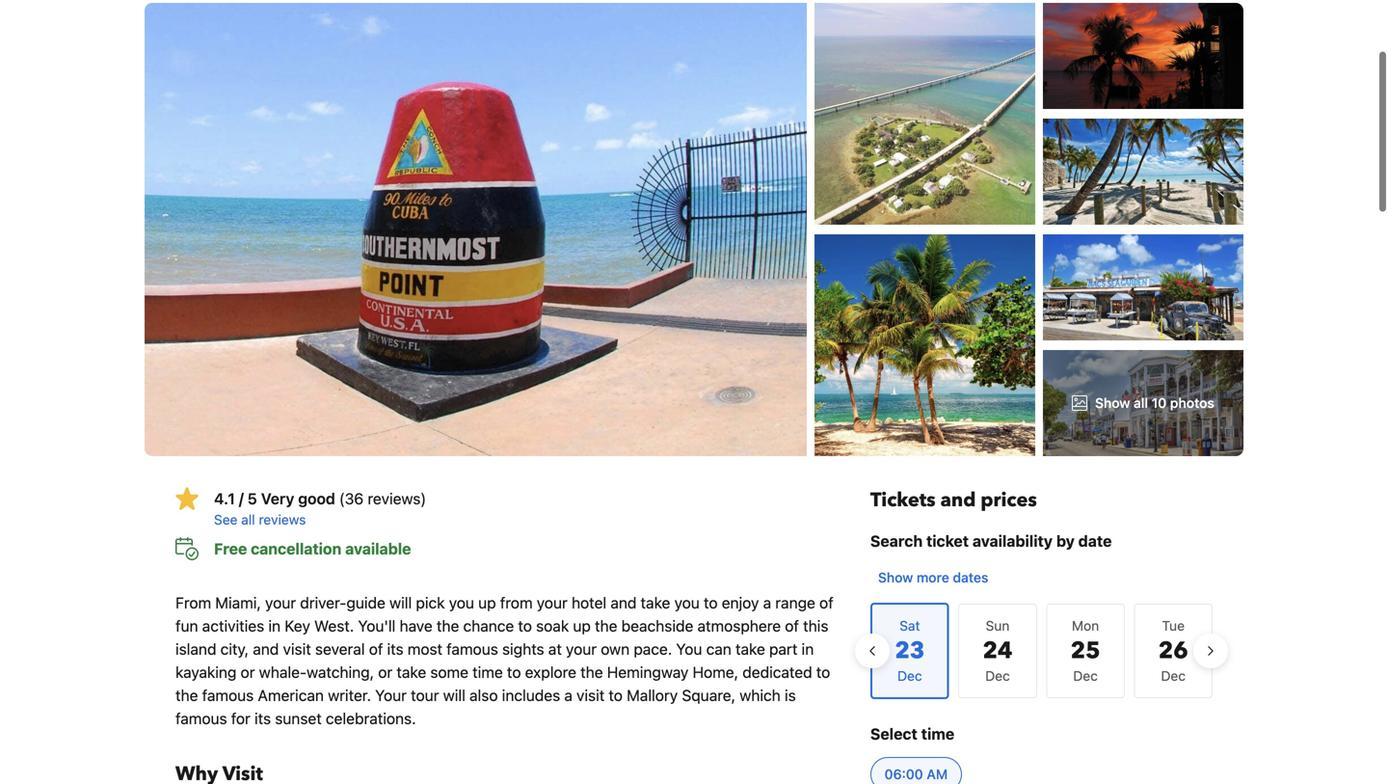 Task type: locate. For each thing, give the bounding box(es) containing it.
from miami, your driver-guide will pick you up from your hotel and take you to enjoy a range of fun activities in key west. you'll have the chance to soak up the beachside atmosphere of this island city, and visit several of its most famous sights at your own pace. you can take part in kayaking or whale-watching, or take some time to explore the hemingway home, dedicated to the famous american writer. your tour will also includes a visit to mallory square, which is famous for its sunset celebrations.
[[176, 594, 834, 728]]

show down search
[[878, 569, 914, 585]]

the down pick
[[437, 617, 459, 635]]

1 vertical spatial visit
[[577, 686, 605, 705]]

fun
[[176, 617, 198, 635]]

good
[[298, 489, 335, 508]]

1 vertical spatial and
[[611, 594, 637, 612]]

1 horizontal spatial in
[[802, 640, 814, 658]]

dec inside the 'sun 24 dec'
[[986, 668, 1010, 684]]

have
[[400, 617, 433, 635]]

0 vertical spatial of
[[820, 594, 834, 612]]

0 horizontal spatial visit
[[283, 640, 311, 658]]

2 you from the left
[[675, 594, 700, 612]]

1 horizontal spatial or
[[378, 663, 393, 681]]

you
[[449, 594, 474, 612], [675, 594, 700, 612]]

its right for
[[255, 709, 271, 728]]

tue
[[1163, 618, 1185, 634]]

show left 10
[[1096, 395, 1131, 411]]

2 or from the left
[[378, 663, 393, 681]]

1 vertical spatial all
[[241, 512, 255, 528]]

famous up for
[[202, 686, 254, 705]]

1 horizontal spatial will
[[443, 686, 466, 705]]

a right enjoy
[[763, 594, 772, 612]]

visit down 'own'
[[577, 686, 605, 705]]

1 horizontal spatial take
[[641, 594, 671, 612]]

famous down "chance"
[[447, 640, 498, 658]]

famous
[[447, 640, 498, 658], [202, 686, 254, 705], [176, 709, 227, 728]]

visit
[[283, 640, 311, 658], [577, 686, 605, 705]]

select
[[871, 725, 918, 743]]

activities
[[202, 617, 264, 635]]

most
[[408, 640, 443, 658]]

of up this
[[820, 594, 834, 612]]

dec down 25
[[1074, 668, 1098, 684]]

dec inside mon 25 dec
[[1074, 668, 1098, 684]]

0 vertical spatial visit
[[283, 640, 311, 658]]

and up the ticket
[[941, 487, 976, 514]]

1 vertical spatial will
[[443, 686, 466, 705]]

4.1 / 5 very good (36 reviews) see all reviews
[[214, 489, 426, 528]]

2 horizontal spatial and
[[941, 487, 976, 514]]

or down city,
[[241, 663, 255, 681]]

region containing 24
[[855, 595, 1229, 707]]

2 horizontal spatial dec
[[1162, 668, 1186, 684]]

a down the explore
[[565, 686, 573, 705]]

1 horizontal spatial show
[[1096, 395, 1131, 411]]

its
[[387, 640, 404, 658], [255, 709, 271, 728]]

all
[[1134, 395, 1149, 411], [241, 512, 255, 528]]

1 vertical spatial up
[[573, 617, 591, 635]]

3 dec from the left
[[1162, 668, 1186, 684]]

key
[[285, 617, 310, 635]]

1 vertical spatial time
[[922, 725, 955, 743]]

own
[[601, 640, 630, 658]]

will up have
[[390, 594, 412, 612]]

time up also
[[473, 663, 503, 681]]

0 horizontal spatial a
[[565, 686, 573, 705]]

to
[[704, 594, 718, 612], [518, 617, 532, 635], [507, 663, 521, 681], [817, 663, 831, 681], [609, 686, 623, 705]]

0 vertical spatial its
[[387, 640, 404, 658]]

1 horizontal spatial of
[[785, 617, 799, 635]]

2 vertical spatial and
[[253, 640, 279, 658]]

1 vertical spatial its
[[255, 709, 271, 728]]

of
[[820, 594, 834, 612], [785, 617, 799, 635], [369, 640, 383, 658]]

you up beachside
[[675, 594, 700, 612]]

tue 26 dec
[[1159, 618, 1189, 684]]

dec for 26
[[1162, 668, 1186, 684]]

0 horizontal spatial show
[[878, 569, 914, 585]]

10
[[1152, 395, 1167, 411]]

up up "chance"
[[478, 594, 496, 612]]

in
[[268, 617, 281, 635], [802, 640, 814, 658]]

chance
[[463, 617, 514, 635]]

1 dec from the left
[[986, 668, 1010, 684]]

1 vertical spatial take
[[736, 640, 766, 658]]

driver-
[[300, 594, 347, 612]]

sights
[[502, 640, 545, 658]]

and right "hotel"
[[611, 594, 637, 612]]

show for show more dates
[[878, 569, 914, 585]]

all left 10
[[1134, 395, 1149, 411]]

pace.
[[634, 640, 672, 658]]

to up sights
[[518, 617, 532, 635]]

of down you'll
[[369, 640, 383, 658]]

availability
[[973, 532, 1053, 550]]

2 horizontal spatial of
[[820, 594, 834, 612]]

0 horizontal spatial its
[[255, 709, 271, 728]]

2 dec from the left
[[1074, 668, 1098, 684]]

region
[[855, 595, 1229, 707]]

dec down 24
[[986, 668, 1010, 684]]

dec down 26
[[1162, 668, 1186, 684]]

visit down key at left bottom
[[283, 640, 311, 658]]

0 horizontal spatial dec
[[986, 668, 1010, 684]]

you
[[676, 640, 702, 658]]

1 horizontal spatial you
[[675, 594, 700, 612]]

0 horizontal spatial up
[[478, 594, 496, 612]]

some
[[430, 663, 469, 681]]

of down range
[[785, 617, 799, 635]]

0 vertical spatial time
[[473, 663, 503, 681]]

1 horizontal spatial and
[[611, 594, 637, 612]]

dedicated
[[743, 663, 813, 681]]

and
[[941, 487, 976, 514], [611, 594, 637, 612], [253, 640, 279, 658]]

from
[[176, 594, 211, 612]]

1 or from the left
[[241, 663, 255, 681]]

beachside
[[622, 617, 694, 635]]

0 horizontal spatial will
[[390, 594, 412, 612]]

you right pick
[[449, 594, 474, 612]]

in right part
[[802, 640, 814, 658]]

more
[[917, 569, 950, 585]]

atmosphere
[[698, 617, 781, 635]]

guide
[[347, 594, 386, 612]]

1 horizontal spatial all
[[1134, 395, 1149, 411]]

0 horizontal spatial you
[[449, 594, 474, 612]]

1 vertical spatial of
[[785, 617, 799, 635]]

the down kayaking
[[176, 686, 198, 705]]

1 horizontal spatial a
[[763, 594, 772, 612]]

and up whale-
[[253, 640, 279, 658]]

2 vertical spatial of
[[369, 640, 383, 658]]

dec inside tue 26 dec
[[1162, 668, 1186, 684]]

0 horizontal spatial or
[[241, 663, 255, 681]]

your up soak
[[537, 594, 568, 612]]

up
[[478, 594, 496, 612], [573, 617, 591, 635]]

0 vertical spatial show
[[1096, 395, 1131, 411]]

1 horizontal spatial visit
[[577, 686, 605, 705]]

0 horizontal spatial time
[[473, 663, 503, 681]]

available
[[345, 540, 411, 558]]

city,
[[221, 640, 249, 658]]

mon
[[1072, 618, 1100, 634]]

1 horizontal spatial dec
[[1074, 668, 1098, 684]]

time up am
[[922, 725, 955, 743]]

a
[[763, 594, 772, 612], [565, 686, 573, 705]]

take down the atmosphere
[[736, 640, 766, 658]]

also
[[470, 686, 498, 705]]

you'll
[[358, 617, 396, 635]]

0 vertical spatial up
[[478, 594, 496, 612]]

1 vertical spatial show
[[878, 569, 914, 585]]

its down you'll
[[387, 640, 404, 658]]

take up beachside
[[641, 594, 671, 612]]

2 vertical spatial take
[[397, 663, 426, 681]]

take
[[641, 594, 671, 612], [736, 640, 766, 658], [397, 663, 426, 681]]

tour
[[411, 686, 439, 705]]

show inside button
[[878, 569, 914, 585]]

0 vertical spatial all
[[1134, 395, 1149, 411]]

0 vertical spatial in
[[268, 617, 281, 635]]

tickets and prices
[[871, 487, 1038, 514]]

25
[[1071, 635, 1101, 667]]

all down 5
[[241, 512, 255, 528]]

time inside from miami, your driver-guide will pick you up from your hotel and take you to enjoy a range of fun activities in key west. you'll have the chance to soak up the beachside atmosphere of this island city, and visit several of its most famous sights at your own pace. you can take part in kayaking or whale-watching, or take some time to explore the hemingway home, dedicated to the famous american writer. your tour will also includes a visit to mallory square, which is famous for its sunset celebrations.
[[473, 663, 503, 681]]

date
[[1079, 532, 1112, 550]]

dec for 25
[[1074, 668, 1098, 684]]

or up the "your"
[[378, 663, 393, 681]]

show
[[1096, 395, 1131, 411], [878, 569, 914, 585]]

will down some at the left of the page
[[443, 686, 466, 705]]

dec
[[986, 668, 1010, 684], [1074, 668, 1098, 684], [1162, 668, 1186, 684]]

the
[[437, 617, 459, 635], [595, 617, 618, 635], [581, 663, 603, 681], [176, 686, 198, 705]]

enjoy
[[722, 594, 759, 612]]

explore
[[525, 663, 577, 681]]

take up tour
[[397, 663, 426, 681]]

in left key at left bottom
[[268, 617, 281, 635]]

06:00
[[885, 766, 924, 782]]

famous left for
[[176, 709, 227, 728]]

up down "hotel"
[[573, 617, 591, 635]]

1 horizontal spatial up
[[573, 617, 591, 635]]

0 horizontal spatial all
[[241, 512, 255, 528]]

time
[[473, 663, 503, 681], [922, 725, 955, 743]]

several
[[315, 640, 365, 658]]



Task type: vqa. For each thing, say whether or not it's contained in the screenshot.
middle "take"
yes



Task type: describe. For each thing, give the bounding box(es) containing it.
whale-
[[259, 663, 307, 681]]

0 horizontal spatial and
[[253, 640, 279, 658]]

am
[[927, 766, 948, 782]]

soak
[[536, 617, 569, 635]]

1 vertical spatial famous
[[202, 686, 254, 705]]

hemingway
[[607, 663, 689, 681]]

dates
[[953, 569, 989, 585]]

american
[[258, 686, 324, 705]]

search ticket availability by date
[[871, 532, 1112, 550]]

your right at
[[566, 640, 597, 658]]

for
[[231, 709, 251, 728]]

includes
[[502, 686, 560, 705]]

0 vertical spatial a
[[763, 594, 772, 612]]

to left mallory
[[609, 686, 623, 705]]

1 horizontal spatial time
[[922, 725, 955, 743]]

2 horizontal spatial take
[[736, 640, 766, 658]]

4.1
[[214, 489, 235, 508]]

1 vertical spatial a
[[565, 686, 573, 705]]

hotel
[[572, 594, 607, 612]]

sun 24 dec
[[983, 618, 1013, 684]]

the up 'own'
[[595, 617, 618, 635]]

writer.
[[328, 686, 371, 705]]

to left enjoy
[[704, 594, 718, 612]]

ticket
[[927, 532, 969, 550]]

24
[[983, 635, 1013, 667]]

pick
[[416, 594, 445, 612]]

0 horizontal spatial in
[[268, 617, 281, 635]]

kayaking
[[176, 663, 237, 681]]

see
[[214, 512, 238, 528]]

watching,
[[307, 663, 374, 681]]

06:00 am
[[885, 766, 948, 782]]

0 vertical spatial will
[[390, 594, 412, 612]]

cancellation
[[251, 540, 342, 558]]

show more dates button
[[871, 560, 997, 595]]

5
[[248, 489, 257, 508]]

2 vertical spatial famous
[[176, 709, 227, 728]]

0 vertical spatial famous
[[447, 640, 498, 658]]

0 horizontal spatial of
[[369, 640, 383, 658]]

west.
[[314, 617, 354, 635]]

reviews)
[[368, 489, 426, 508]]

reviews
[[259, 512, 306, 528]]

can
[[707, 640, 732, 658]]

prices
[[981, 487, 1038, 514]]

search
[[871, 532, 923, 550]]

0 vertical spatial take
[[641, 594, 671, 612]]

miami,
[[215, 594, 261, 612]]

sun
[[986, 618, 1010, 634]]

tickets
[[871, 487, 936, 514]]

select time
[[871, 725, 955, 743]]

part
[[770, 640, 798, 658]]

from
[[500, 594, 533, 612]]

photos
[[1171, 395, 1215, 411]]

to right dedicated
[[817, 663, 831, 681]]

free cancellation available
[[214, 540, 411, 558]]

to down sights
[[507, 663, 521, 681]]

your up key at left bottom
[[265, 594, 296, 612]]

1 horizontal spatial its
[[387, 640, 404, 658]]

mon 25 dec
[[1071, 618, 1101, 684]]

island
[[176, 640, 217, 658]]

see all reviews button
[[214, 510, 840, 529]]

which
[[740, 686, 781, 705]]

very
[[261, 489, 294, 508]]

show all 10 photos
[[1096, 395, 1215, 411]]

1 vertical spatial in
[[802, 640, 814, 658]]

all inside 4.1 / 5 very good (36 reviews) see all reviews
[[241, 512, 255, 528]]

1 you from the left
[[449, 594, 474, 612]]

celebrations.
[[326, 709, 416, 728]]

mallory
[[627, 686, 678, 705]]

range
[[776, 594, 816, 612]]

this
[[803, 617, 829, 635]]

is
[[785, 686, 796, 705]]

the down 'own'
[[581, 663, 603, 681]]

free
[[214, 540, 247, 558]]

at
[[549, 640, 562, 658]]

26
[[1159, 635, 1189, 667]]

0 horizontal spatial take
[[397, 663, 426, 681]]

square,
[[682, 686, 736, 705]]

home,
[[693, 663, 739, 681]]

show more dates
[[878, 569, 989, 585]]

(36
[[339, 489, 364, 508]]

0 vertical spatial and
[[941, 487, 976, 514]]

sunset
[[275, 709, 322, 728]]

/
[[239, 489, 244, 508]]

your
[[375, 686, 407, 705]]

dec for 24
[[986, 668, 1010, 684]]

by
[[1057, 532, 1075, 550]]

show for show all 10 photos
[[1096, 395, 1131, 411]]



